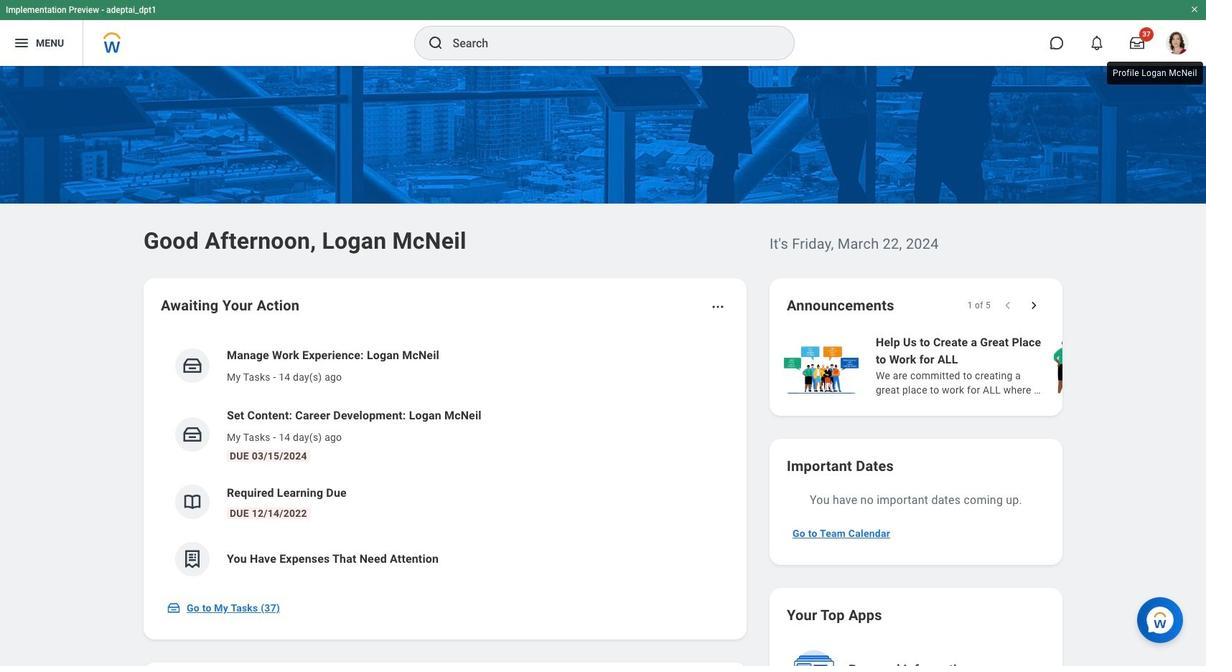 Task type: describe. For each thing, give the bounding box(es) containing it.
notifications large image
[[1090, 36, 1104, 50]]

chevron left small image
[[1001, 299, 1015, 313]]

dashboard expenses image
[[182, 549, 203, 571]]

inbox image
[[167, 602, 181, 616]]

Search Workday  search field
[[453, 27, 764, 59]]



Task type: locate. For each thing, give the bounding box(es) containing it.
inbox large image
[[1130, 36, 1144, 50]]

1 horizontal spatial list
[[781, 333, 1206, 399]]

1 inbox image from the top
[[182, 355, 203, 377]]

banner
[[0, 0, 1206, 66]]

close environment banner image
[[1190, 5, 1199, 14]]

justify image
[[13, 34, 30, 52]]

related actions image
[[711, 300, 725, 314]]

book open image
[[182, 492, 203, 513]]

0 horizontal spatial list
[[161, 336, 729, 589]]

main content
[[0, 66, 1206, 667]]

0 vertical spatial inbox image
[[182, 355, 203, 377]]

tooltip
[[1104, 59, 1206, 88]]

list
[[781, 333, 1206, 399], [161, 336, 729, 589]]

2 inbox image from the top
[[182, 424, 203, 446]]

1 vertical spatial inbox image
[[182, 424, 203, 446]]

search image
[[427, 34, 444, 52]]

profile logan mcneil image
[[1166, 32, 1189, 57]]

status
[[967, 300, 991, 312]]

inbox image
[[182, 355, 203, 377], [182, 424, 203, 446]]

chevron right small image
[[1027, 299, 1041, 313]]



Task type: vqa. For each thing, say whether or not it's contained in the screenshot.
the Your
no



